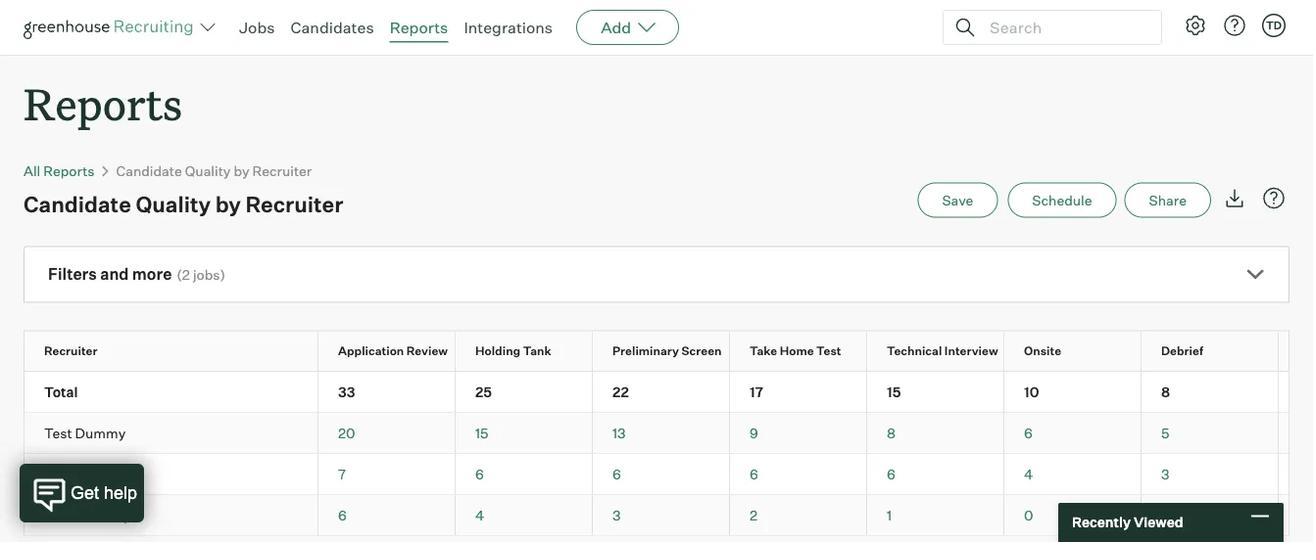 Task type: vqa. For each thing, say whether or not it's contained in the screenshot.
Column
no



Task type: describe. For each thing, give the bounding box(es) containing it.
jobs
[[239, 18, 275, 37]]

review
[[407, 344, 448, 358]]

22
[[613, 383, 629, 401]]

holding tank column header
[[456, 332, 610, 371]]

configure image
[[1184, 14, 1207, 37]]

save button
[[918, 183, 998, 218]]

4 for the bottommost 4 link
[[475, 507, 484, 524]]

row group containing test dumtwo
[[25, 454, 1313, 496]]

2 inside filters and more ( 2 jobs )
[[182, 267, 190, 284]]

row group containing allison tuohy
[[25, 496, 1313, 536]]

greenhouse recruiting image
[[24, 16, 200, 39]]

1 horizontal spatial 4 link
[[1024, 466, 1033, 483]]

)
[[220, 267, 225, 284]]

row group containing total
[[25, 372, 1313, 413]]

1 vertical spatial recruiter
[[246, 191, 343, 218]]

9 link
[[750, 425, 758, 442]]

application review
[[338, 344, 448, 358]]

20
[[338, 425, 355, 442]]

1
[[887, 507, 892, 524]]

dumtwo
[[75, 466, 133, 483]]

viewed
[[1134, 515, 1184, 532]]

add button
[[576, 10, 679, 45]]

dummy
[[75, 425, 126, 442]]

preliminary screen column header
[[593, 332, 747, 371]]

allison tuohy
[[44, 507, 131, 524]]

jobs
[[193, 267, 220, 284]]

0 vertical spatial candidate
[[116, 162, 182, 180]]

2 0 from the left
[[1161, 507, 1171, 524]]

4 for 4 link to the right
[[1024, 466, 1033, 483]]

debrief
[[1161, 344, 1204, 358]]

take home test column header
[[730, 332, 884, 371]]

technical
[[887, 344, 942, 358]]

10
[[1024, 383, 1039, 401]]

more
[[132, 265, 172, 284]]

schedule
[[1032, 192, 1092, 209]]

13 link
[[613, 425, 626, 442]]

row for row group containing allison tuohy
[[25, 496, 1313, 536]]

tuohy
[[91, 507, 131, 524]]

0 vertical spatial reports
[[390, 18, 448, 37]]

1 vertical spatial 3 link
[[613, 507, 621, 524]]

home
[[780, 344, 814, 358]]

test for 6
[[44, 466, 72, 483]]

2 link
[[750, 507, 758, 524]]

share
[[1149, 192, 1187, 209]]

td button
[[1262, 14, 1286, 37]]

share button
[[1125, 183, 1211, 218]]

application
[[338, 344, 404, 358]]

integrations link
[[464, 18, 553, 37]]

2 vertical spatial reports
[[43, 162, 95, 180]]

6 down 8 link
[[887, 466, 896, 483]]

filters and more ( 2 jobs )
[[48, 265, 225, 284]]

test for 15
[[44, 425, 72, 442]]

6 down the 15 link
[[475, 466, 484, 483]]

6 down 13
[[613, 466, 621, 483]]

recruiter inside column header
[[44, 344, 98, 358]]

6 link down the 15 link
[[475, 466, 484, 483]]

3 for bottommost 3 link
[[613, 507, 621, 524]]

screen
[[682, 344, 722, 358]]

6 down 7 link
[[338, 507, 347, 524]]

download image
[[1223, 187, 1247, 210]]

(
[[177, 267, 182, 284]]

td
[[1266, 19, 1282, 32]]

candidate quality by recruiter link
[[116, 162, 312, 180]]

0 vertical spatial candidate quality by recruiter
[[116, 162, 312, 180]]

1 vertical spatial by
[[215, 191, 241, 218]]

Search text field
[[985, 13, 1144, 42]]

6 link down 8 link
[[887, 466, 896, 483]]

7
[[338, 466, 346, 483]]

holding tank
[[475, 344, 552, 358]]

recently viewed
[[1072, 515, 1184, 532]]

6 link down 10 at the bottom right of page
[[1024, 425, 1033, 442]]

3 for top 3 link
[[1161, 466, 1170, 483]]

row containing recruiter
[[25, 332, 1313, 371]]

test dummy
[[44, 425, 126, 442]]

candidates link
[[291, 18, 374, 37]]

1 vertical spatial quality
[[136, 191, 211, 218]]

onsite
[[1024, 344, 1061, 358]]

integrations
[[464, 18, 553, 37]]

application review column header
[[319, 332, 472, 371]]

1 vertical spatial candidate
[[24, 191, 131, 218]]

technical interview column header
[[867, 332, 1021, 371]]

tank
[[523, 344, 552, 358]]

1 0 link from the left
[[1024, 507, 1033, 524]]



Task type: locate. For each thing, give the bounding box(es) containing it.
7 link
[[338, 466, 346, 483]]

4
[[1024, 466, 1033, 483], [475, 507, 484, 524]]

5 link
[[1161, 425, 1170, 442]]

0 horizontal spatial 4
[[475, 507, 484, 524]]

4 link down 10 at the bottom right of page
[[1024, 466, 1033, 483]]

1 link
[[887, 507, 892, 524]]

all reports
[[24, 162, 95, 180]]

3 down 13
[[613, 507, 621, 524]]

1 vertical spatial test
[[44, 425, 72, 442]]

4 link
[[1024, 466, 1033, 483], [475, 507, 484, 524]]

9
[[750, 425, 758, 442]]

4 down 10 at the bottom right of page
[[1024, 466, 1033, 483]]

row group down 'preliminary screen' column header
[[25, 372, 1313, 413]]

0 horizontal spatial 0
[[1024, 507, 1033, 524]]

all reports link
[[24, 162, 95, 180]]

6 link down 9
[[750, 466, 758, 483]]

by
[[234, 162, 249, 180], [215, 191, 241, 218]]

15 down the 25
[[475, 425, 489, 442]]

and
[[100, 265, 129, 284]]

1 vertical spatial 15
[[475, 425, 489, 442]]

4 row from the top
[[25, 454, 1313, 495]]

row down 13
[[25, 496, 1313, 536]]

take home test
[[750, 344, 841, 358]]

5
[[1161, 425, 1170, 442]]

2 down 9 link
[[750, 507, 758, 524]]

row up 22
[[25, 332, 1313, 371]]

1 horizontal spatial 0
[[1161, 507, 1171, 524]]

1 vertical spatial candidate quality by recruiter
[[24, 191, 343, 218]]

0 horizontal spatial 0 link
[[1024, 507, 1033, 524]]

0 horizontal spatial 3
[[613, 507, 621, 524]]

0 horizontal spatial 8
[[887, 425, 896, 442]]

0 vertical spatial by
[[234, 162, 249, 180]]

0 vertical spatial 3
[[1161, 466, 1170, 483]]

test
[[817, 344, 841, 358], [44, 425, 72, 442], [44, 466, 72, 483]]

8
[[1161, 383, 1170, 401], [887, 425, 896, 442]]

3 row group from the top
[[25, 454, 1313, 496]]

0 link
[[1024, 507, 1033, 524], [1161, 507, 1171, 524]]

1 row group from the top
[[25, 372, 1313, 413]]

holding
[[475, 344, 521, 358]]

test up allison
[[44, 466, 72, 483]]

3 link down 5
[[1161, 466, 1170, 483]]

test right home
[[817, 344, 841, 358]]

td button
[[1258, 10, 1290, 41]]

3
[[1161, 466, 1170, 483], [613, 507, 621, 524]]

test down total
[[44, 425, 72, 442]]

13
[[613, 425, 626, 442]]

grid
[[25, 332, 1313, 536]]

recruiter
[[252, 162, 312, 180], [246, 191, 343, 218], [44, 344, 98, 358]]

preliminary screen
[[613, 344, 722, 358]]

debrief column header
[[1142, 332, 1296, 371]]

faq image
[[1262, 187, 1286, 210]]

candidates
[[291, 18, 374, 37]]

row for row group containing test dumtwo
[[25, 454, 1313, 495]]

total
[[44, 383, 78, 401]]

row group
[[25, 372, 1313, 413], [25, 413, 1313, 454], [25, 454, 1313, 496], [25, 496, 1313, 536]]

6
[[1024, 425, 1033, 442], [475, 466, 484, 483], [613, 466, 621, 483], [750, 466, 758, 483], [887, 466, 896, 483], [338, 507, 347, 524]]

8 up 5
[[1161, 383, 1170, 401]]

0 left recently
[[1024, 507, 1033, 524]]

2 0 link from the left
[[1161, 507, 1171, 524]]

row group down 13
[[25, 496, 1313, 536]]

row containing allison tuohy
[[25, 496, 1313, 536]]

reports right all
[[43, 162, 95, 180]]

1 vertical spatial 2
[[750, 507, 758, 524]]

3 link
[[1161, 466, 1170, 483], [613, 507, 621, 524]]

row down 13 link
[[25, 454, 1313, 495]]

filters
[[48, 265, 97, 284]]

1 0 from the left
[[1024, 507, 1033, 524]]

0 right recently
[[1161, 507, 1171, 524]]

6 link
[[1024, 425, 1033, 442], [475, 466, 484, 483], [613, 466, 621, 483], [750, 466, 758, 483], [887, 466, 896, 483], [338, 507, 347, 524]]

0 vertical spatial 15
[[887, 383, 901, 401]]

1 horizontal spatial 3 link
[[1161, 466, 1170, 483]]

3 row from the top
[[25, 413, 1313, 453]]

add
[[601, 18, 631, 37]]

onsite column header
[[1005, 332, 1158, 371]]

row for row group containing total
[[25, 372, 1313, 412]]

2 vertical spatial test
[[44, 466, 72, 483]]

0 vertical spatial 4 link
[[1024, 466, 1033, 483]]

test inside column header
[[817, 344, 841, 358]]

1 row from the top
[[25, 332, 1313, 371]]

4 row group from the top
[[25, 496, 1313, 536]]

2 left jobs
[[182, 267, 190, 284]]

8 link
[[887, 425, 896, 442]]

1 horizontal spatial 3
[[1161, 466, 1170, 483]]

1 vertical spatial 8
[[887, 425, 896, 442]]

2 row group from the top
[[25, 413, 1313, 454]]

3 down 5
[[1161, 466, 1170, 483]]

take
[[750, 344, 777, 358]]

row containing total
[[25, 372, 1313, 412]]

all
[[24, 162, 40, 180]]

1 vertical spatial 4 link
[[475, 507, 484, 524]]

row containing test dummy
[[25, 413, 1313, 453]]

0 vertical spatial 4
[[1024, 466, 1033, 483]]

grid containing total
[[25, 332, 1313, 536]]

0 vertical spatial 8
[[1161, 383, 1170, 401]]

recently
[[1072, 515, 1131, 532]]

1 vertical spatial 4
[[475, 507, 484, 524]]

1 horizontal spatial 15
[[887, 383, 901, 401]]

row
[[25, 332, 1313, 371], [25, 372, 1313, 412], [25, 413, 1313, 453], [25, 454, 1313, 495], [25, 496, 1313, 536]]

6 link down 7 link
[[338, 507, 347, 524]]

recruiter column header
[[25, 332, 335, 371]]

jobs link
[[239, 18, 275, 37]]

row down 22
[[25, 413, 1313, 453]]

1 horizontal spatial 8
[[1161, 383, 1170, 401]]

2 inside row
[[750, 507, 758, 524]]

candidate quality by recruiter
[[116, 162, 312, 180], [24, 191, 343, 218]]

reports link
[[390, 18, 448, 37]]

6 link down 13
[[613, 466, 621, 483]]

reports right candidates "link"
[[390, 18, 448, 37]]

5 row from the top
[[25, 496, 1313, 536]]

row containing test dumtwo
[[25, 454, 1313, 495]]

15 link
[[475, 425, 489, 442]]

4 down the 15 link
[[475, 507, 484, 524]]

15 up 8 link
[[887, 383, 901, 401]]

2
[[182, 267, 190, 284], [750, 507, 758, 524]]

preliminary
[[613, 344, 679, 358]]

0
[[1024, 507, 1033, 524], [1161, 507, 1171, 524]]

row for row group containing test dummy
[[25, 413, 1313, 453]]

15
[[887, 383, 901, 401], [475, 425, 489, 442]]

33
[[338, 383, 355, 401]]

row group down 22
[[25, 413, 1313, 454]]

20 link
[[338, 425, 355, 442]]

0 horizontal spatial 4 link
[[475, 507, 484, 524]]

reports
[[390, 18, 448, 37], [24, 74, 182, 132], [43, 162, 95, 180]]

candidate
[[116, 162, 182, 180], [24, 191, 131, 218]]

row group containing test dummy
[[25, 413, 1313, 454]]

candidate right all reports
[[116, 162, 182, 180]]

1 horizontal spatial 2
[[750, 507, 758, 524]]

0 link left recently
[[1024, 507, 1033, 524]]

1 horizontal spatial 4
[[1024, 466, 1033, 483]]

0 horizontal spatial 15
[[475, 425, 489, 442]]

schedule button
[[1008, 183, 1117, 218]]

row down 'preliminary screen' column header
[[25, 372, 1313, 412]]

0 link right recently
[[1161, 507, 1171, 524]]

6 down 10 at the bottom right of page
[[1024, 425, 1033, 442]]

1 horizontal spatial 0 link
[[1161, 507, 1171, 524]]

0 horizontal spatial 2
[[182, 267, 190, 284]]

0 horizontal spatial 3 link
[[613, 507, 621, 524]]

2 vertical spatial recruiter
[[44, 344, 98, 358]]

6 down 9
[[750, 466, 758, 483]]

17
[[750, 383, 763, 401]]

interview
[[945, 344, 998, 358]]

2 row from the top
[[25, 372, 1313, 412]]

candidate down all reports
[[24, 191, 131, 218]]

technical interview
[[887, 344, 998, 358]]

0 vertical spatial quality
[[185, 162, 231, 180]]

3 link down 13
[[613, 507, 621, 524]]

4 link down the 15 link
[[475, 507, 484, 524]]

save and schedule this report to revisit it! element
[[918, 183, 1008, 218]]

1 vertical spatial 3
[[613, 507, 621, 524]]

quality
[[185, 162, 231, 180], [136, 191, 211, 218]]

0 vertical spatial 2
[[182, 267, 190, 284]]

save
[[942, 192, 974, 209]]

8 up '1' at the right bottom
[[887, 425, 896, 442]]

0 vertical spatial recruiter
[[252, 162, 312, 180]]

test dumtwo
[[44, 466, 133, 483]]

allison
[[44, 507, 88, 524]]

1 vertical spatial reports
[[24, 74, 182, 132]]

row group down 13 link
[[25, 454, 1313, 496]]

25
[[475, 383, 492, 401]]

0 vertical spatial test
[[817, 344, 841, 358]]

reports down the greenhouse recruiting image
[[24, 74, 182, 132]]

0 vertical spatial 3 link
[[1161, 466, 1170, 483]]



